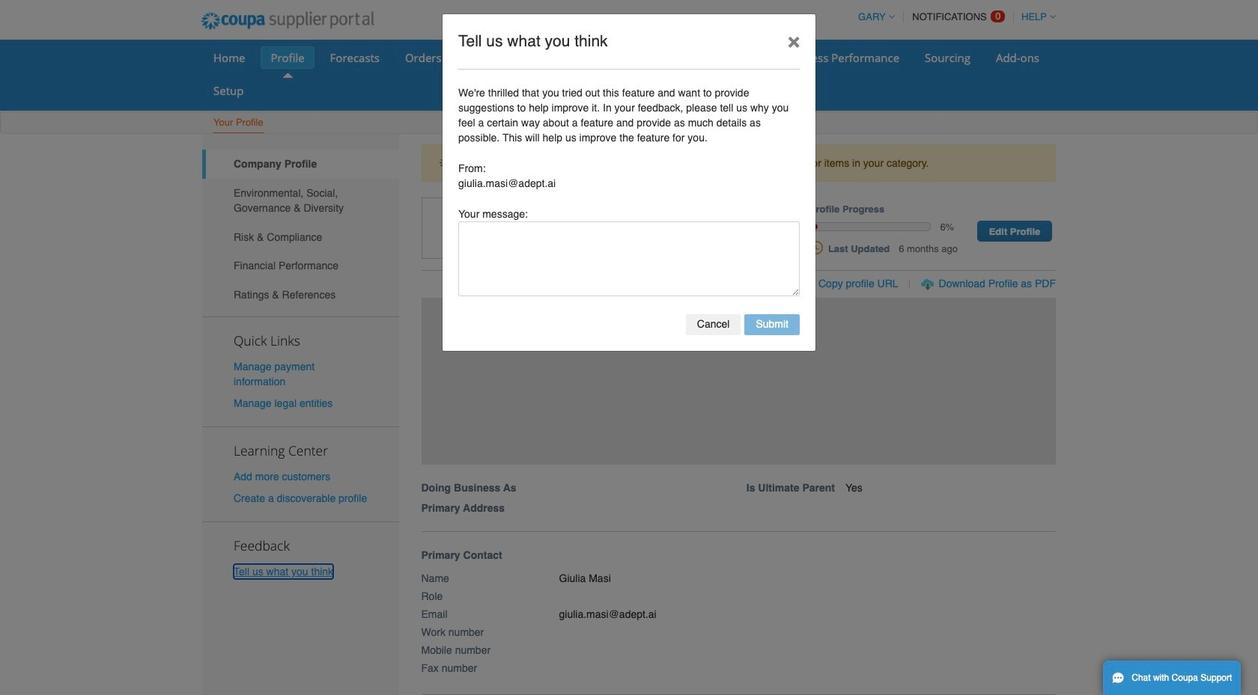 Task type: describe. For each thing, give the bounding box(es) containing it.
background image
[[421, 298, 1056, 465]]



Task type: locate. For each thing, give the bounding box(es) containing it.
dialog
[[442, 13, 816, 352]]

coupa supplier portal image
[[191, 2, 384, 40]]

None text field
[[458, 222, 800, 297]]

giulia masi image
[[421, 198, 481, 259]]

alert
[[421, 145, 1056, 182]]

banner
[[416, 198, 1072, 532]]



Task type: vqa. For each thing, say whether or not it's contained in the screenshot.
Background image
yes



